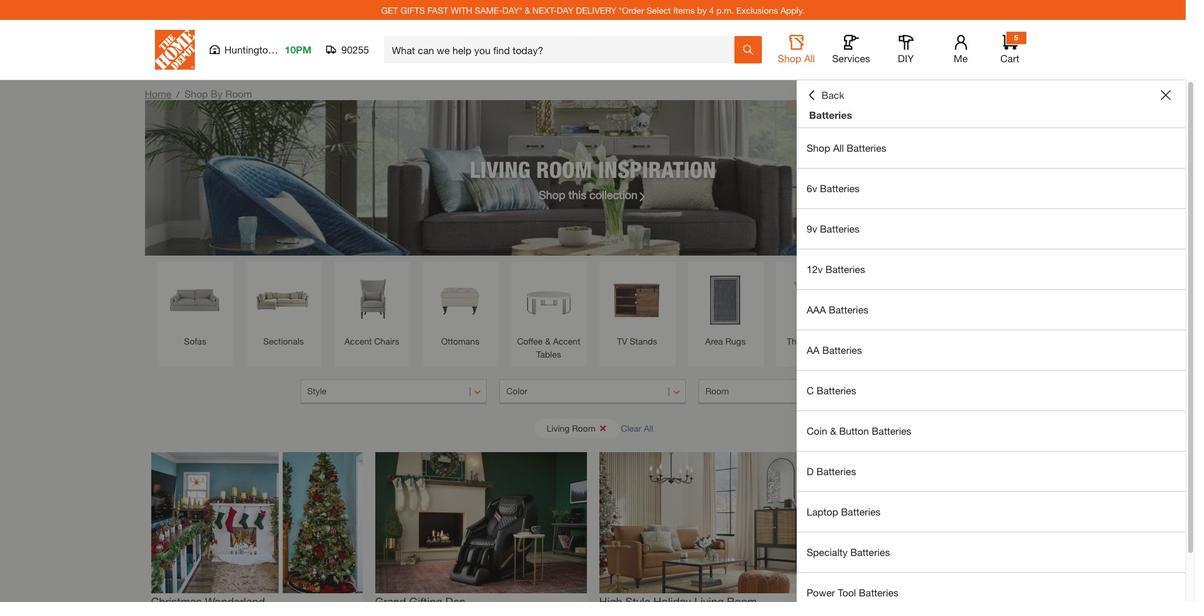 Task type: describe. For each thing, give the bounding box(es) containing it.
huntington
[[224, 44, 274, 55]]

tv
[[617, 336, 628, 347]]

9v batteries link
[[797, 209, 1186, 249]]

drawer close image
[[1161, 90, 1171, 100]]

aaa
[[807, 304, 826, 316]]

button
[[840, 425, 869, 437]]

batteries for 12v batteries
[[826, 263, 866, 275]]

coffee & accent tables
[[517, 336, 581, 360]]

coffee & accent tables image
[[517, 268, 581, 332]]

12v batteries
[[807, 263, 866, 275]]

2 stretchy image image from the left
[[375, 453, 587, 594]]

me button
[[941, 35, 981, 65]]

living for living room inspiration
[[470, 156, 531, 183]]

What can we help you find today? search field
[[392, 37, 734, 63]]

menu containing shop all batteries
[[797, 128, 1186, 603]]

shop all batteries link
[[797, 128, 1186, 168]]

delivery
[[576, 5, 617, 15]]

same-
[[475, 5, 503, 15]]

this
[[569, 188, 587, 201]]

apply.
[[781, 5, 805, 15]]

4 stretchy image image from the left
[[824, 453, 1035, 594]]

batteries for specialty batteries
[[851, 547, 890, 559]]

sectionals link
[[252, 268, 315, 348]]

aa batteries
[[807, 344, 862, 356]]

shop all batteries
[[807, 142, 887, 154]]

services button
[[832, 35, 871, 65]]

ottomans
[[441, 336, 480, 347]]

by
[[697, 5, 707, 15]]

throw blankets image
[[871, 268, 934, 332]]

9v
[[807, 223, 818, 235]]

next-
[[533, 5, 557, 15]]

specialty batteries
[[807, 547, 890, 559]]

batteries for 6v batteries
[[820, 182, 860, 194]]

shop all
[[778, 52, 815, 64]]

all for clear all
[[644, 423, 654, 434]]

throw pillows image
[[782, 268, 846, 332]]

aaa batteries link
[[797, 290, 1186, 330]]

throw pillows
[[787, 336, 841, 347]]

12v
[[807, 263, 823, 275]]

sofas image
[[163, 268, 227, 332]]

tool
[[838, 587, 856, 599]]

laptop batteries
[[807, 506, 881, 518]]

throw pillows link
[[782, 268, 846, 348]]

room right by
[[225, 88, 252, 100]]

d batteries
[[807, 466, 856, 478]]

shop this collection
[[539, 188, 638, 201]]

specialty
[[807, 547, 848, 559]]

home
[[145, 88, 172, 100]]

park
[[277, 44, 297, 55]]

pillows
[[814, 336, 841, 347]]

tv stands link
[[606, 268, 669, 348]]

room up this
[[536, 156, 593, 183]]

get gifts fast with same-day* & next-day delivery *order select items by 4 p.m. exclusions apply.
[[381, 5, 805, 15]]

the home depot logo image
[[155, 30, 195, 70]]

coin & button batteries link
[[797, 412, 1186, 451]]

gifts
[[401, 5, 425, 15]]

shop this collection link
[[539, 187, 647, 203]]

sectionals image
[[252, 268, 315, 332]]

by
[[211, 88, 223, 100]]

rugs
[[726, 336, 746, 347]]

services
[[833, 52, 871, 64]]

style button
[[300, 380, 487, 405]]

accent chairs
[[345, 336, 399, 347]]

batteries for aaa batteries
[[829, 304, 869, 316]]

coffee
[[517, 336, 543, 347]]

ottomans image
[[429, 268, 492, 332]]

power tool batteries
[[807, 587, 899, 599]]

accent chairs image
[[340, 268, 404, 332]]

color
[[507, 386, 528, 397]]

fast
[[428, 5, 449, 15]]

laptop
[[807, 506, 839, 518]]

room inside 'button'
[[706, 386, 729, 397]]

area rugs
[[706, 336, 746, 347]]

items
[[674, 5, 695, 15]]

4
[[709, 5, 714, 15]]

6v batteries
[[807, 182, 860, 194]]

batteries up 6v batteries
[[847, 142, 887, 154]]

all for shop all batteries
[[833, 142, 844, 154]]

aaa batteries
[[807, 304, 869, 316]]

tv stands image
[[606, 268, 669, 332]]

coffee & accent tables link
[[517, 268, 581, 361]]

home / shop by room
[[145, 88, 252, 100]]



Task type: locate. For each thing, give the bounding box(es) containing it.
throw
[[787, 336, 811, 347]]

huntington park
[[224, 44, 297, 55]]

shop inside shop all batteries link
[[807, 142, 831, 154]]

1 horizontal spatial &
[[545, 336, 551, 347]]

batteries right button
[[872, 425, 912, 437]]

2 vertical spatial all
[[644, 423, 654, 434]]

0 horizontal spatial all
[[644, 423, 654, 434]]

sofas link
[[163, 268, 227, 348]]

batteries inside 'link'
[[820, 182, 860, 194]]

me
[[954, 52, 968, 64]]

all inside 'menu'
[[833, 142, 844, 154]]

shop
[[778, 52, 802, 64], [184, 88, 208, 100], [807, 142, 831, 154], [539, 188, 566, 201]]

room down the area
[[706, 386, 729, 397]]

living room inspiration
[[470, 156, 716, 183]]

diy
[[898, 52, 914, 64]]

all right clear
[[644, 423, 654, 434]]

cart
[[1001, 52, 1020, 64]]

cart 5
[[1001, 33, 1020, 64]]

1 stretchy image image from the left
[[151, 453, 363, 594]]

shop down apply.
[[778, 52, 802, 64]]

&
[[525, 5, 530, 15], [545, 336, 551, 347], [830, 425, 837, 437]]

back
[[822, 89, 845, 101]]

10pm
[[285, 44, 312, 55]]

batteries right c
[[817, 385, 857, 397]]

accent inside coffee & accent tables
[[553, 336, 581, 347]]

batteries right 9v
[[820, 223, 860, 235]]

chairs
[[374, 336, 399, 347]]

batteries right 6v
[[820, 182, 860, 194]]

& right day*
[[525, 5, 530, 15]]

p.m.
[[717, 5, 734, 15]]

0 horizontal spatial &
[[525, 5, 530, 15]]

c batteries link
[[797, 371, 1186, 411]]

living inside button
[[547, 423, 570, 434]]

room inside button
[[572, 423, 596, 434]]

1 accent from the left
[[345, 336, 372, 347]]

& inside coffee & accent tables
[[545, 336, 551, 347]]

batteries right aa
[[823, 344, 862, 356]]

1 horizontal spatial living
[[547, 423, 570, 434]]

1 vertical spatial &
[[545, 336, 551, 347]]

accent up tables
[[553, 336, 581, 347]]

room button
[[699, 380, 886, 405]]

6v batteries link
[[797, 169, 1186, 209]]

shop for shop all
[[778, 52, 802, 64]]

room
[[225, 88, 252, 100], [536, 156, 593, 183], [706, 386, 729, 397], [572, 423, 596, 434]]

collection
[[590, 188, 638, 201]]

home link
[[145, 88, 172, 100]]

clear all button
[[621, 417, 654, 440]]

exclusions
[[737, 5, 778, 15]]

1 horizontal spatial accent
[[553, 336, 581, 347]]

1 horizontal spatial all
[[804, 52, 815, 64]]

2 horizontal spatial all
[[833, 142, 844, 154]]

2 vertical spatial &
[[830, 425, 837, 437]]

c batteries
[[807, 385, 857, 397]]

batteries right the specialty
[[851, 547, 890, 559]]

& for coin & button batteries
[[830, 425, 837, 437]]

2 horizontal spatial &
[[830, 425, 837, 437]]

living
[[470, 156, 531, 183], [547, 423, 570, 434]]

0 vertical spatial living
[[470, 156, 531, 183]]

sectionals
[[263, 336, 304, 347]]

shop for shop this collection
[[539, 188, 566, 201]]

batteries right the 12v at right
[[826, 263, 866, 275]]

batteries right d
[[817, 466, 856, 478]]

d batteries link
[[797, 452, 1186, 492]]

back button
[[807, 89, 845, 102]]

sofas
[[184, 336, 206, 347]]

area rugs link
[[694, 268, 758, 348]]

shop right /
[[184, 88, 208, 100]]

all
[[804, 52, 815, 64], [833, 142, 844, 154], [644, 423, 654, 434]]

0 vertical spatial all
[[804, 52, 815, 64]]

& right coin
[[830, 425, 837, 437]]

day*
[[503, 5, 522, 15]]

9v batteries
[[807, 223, 860, 235]]

coin
[[807, 425, 828, 437]]

power
[[807, 587, 835, 599]]

90255 button
[[327, 44, 370, 56]]

tables
[[536, 349, 561, 360]]

room down color "button"
[[572, 423, 596, 434]]

shop left this
[[539, 188, 566, 201]]

1 vertical spatial all
[[833, 142, 844, 154]]

coin & button batteries
[[807, 425, 912, 437]]

specialty batteries link
[[797, 533, 1186, 573]]

tv stands
[[617, 336, 657, 347]]

all up 6v batteries
[[833, 142, 844, 154]]

batteries for aa batteries
[[823, 344, 862, 356]]

living room button
[[534, 419, 619, 438]]

1 vertical spatial living
[[547, 423, 570, 434]]

batteries right aaa
[[829, 304, 869, 316]]

batteries for laptop batteries
[[841, 506, 881, 518]]

with
[[451, 5, 473, 15]]

shop inside shop this collection link
[[539, 188, 566, 201]]

2 accent from the left
[[553, 336, 581, 347]]

*order
[[619, 5, 644, 15]]

c
[[807, 385, 814, 397]]

get
[[381, 5, 398, 15]]

& for coffee & accent tables
[[545, 336, 551, 347]]

stretchy image image
[[151, 453, 363, 594], [375, 453, 587, 594], [599, 453, 811, 594], [824, 453, 1035, 594]]

stands
[[630, 336, 657, 347]]

batteries right laptop
[[841, 506, 881, 518]]

batteries for c batteries
[[817, 385, 857, 397]]

batteries for 9v batteries
[[820, 223, 860, 235]]

batteries inside 'link'
[[823, 344, 862, 356]]

& up tables
[[545, 336, 551, 347]]

clear
[[621, 423, 642, 434]]

5
[[1014, 33, 1019, 42]]

shop up 6v
[[807, 142, 831, 154]]

area
[[706, 336, 723, 347]]

all for shop all
[[804, 52, 815, 64]]

shop for shop all batteries
[[807, 142, 831, 154]]

day
[[557, 5, 574, 15]]

curtains & drapes image
[[959, 268, 1023, 332]]

90255
[[342, 44, 369, 55]]

living for living room
[[547, 423, 570, 434]]

accent left chairs in the bottom left of the page
[[345, 336, 372, 347]]

batteries
[[810, 109, 853, 121], [847, 142, 887, 154], [820, 182, 860, 194], [820, 223, 860, 235], [826, 263, 866, 275], [829, 304, 869, 316], [823, 344, 862, 356], [817, 385, 857, 397], [872, 425, 912, 437], [817, 466, 856, 478], [841, 506, 881, 518], [851, 547, 890, 559], [859, 587, 899, 599]]

color button
[[500, 380, 687, 405]]

menu
[[797, 128, 1186, 603]]

living room
[[547, 423, 596, 434]]

aa
[[807, 344, 820, 356]]

aa batteries link
[[797, 331, 1186, 371]]

shop inside shop all button
[[778, 52, 802, 64]]

0 vertical spatial &
[[525, 5, 530, 15]]

inspiration
[[598, 156, 716, 183]]

select
[[647, 5, 671, 15]]

batteries for d batteries
[[817, 466, 856, 478]]

ottomans link
[[429, 268, 492, 348]]

shop all button
[[777, 35, 817, 65]]

style
[[307, 386, 327, 397]]

0 horizontal spatial accent
[[345, 336, 372, 347]]

0 horizontal spatial living
[[470, 156, 531, 183]]

diy button
[[886, 35, 926, 65]]

3 stretchy image image from the left
[[599, 453, 811, 594]]

batteries right tool
[[859, 587, 899, 599]]

all up back button
[[804, 52, 815, 64]]

area rugs image
[[694, 268, 758, 332]]

feedback link image
[[1179, 210, 1196, 278]]

6v
[[807, 182, 818, 194]]

d
[[807, 466, 814, 478]]

batteries down back at the top right of page
[[810, 109, 853, 121]]



Task type: vqa. For each thing, say whether or not it's contained in the screenshot.
3rd Stretchy Image from the right
yes



